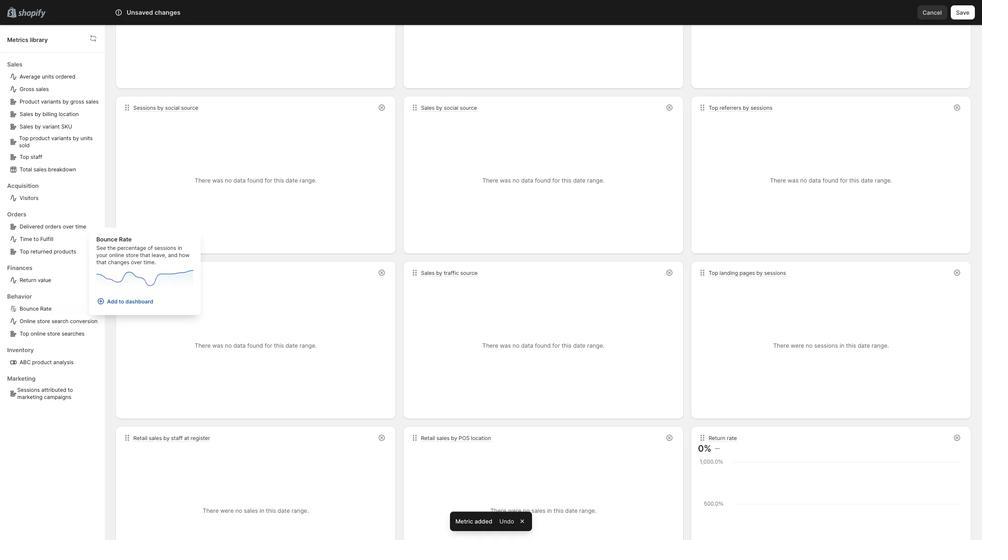 Task type: vqa. For each thing, say whether or not it's contained in the screenshot.
by
yes



Task type: locate. For each thing, give the bounding box(es) containing it.
online
[[20, 318, 36, 325]]

by left gross
[[63, 98, 69, 105]]

0 vertical spatial that
[[140, 252, 150, 258]]

delivered orders over time
[[20, 223, 86, 230]]

rate for bounce rate
[[40, 305, 52, 312]]

0 horizontal spatial units
[[42, 73, 54, 80]]

0 vertical spatial product
[[30, 135, 50, 141]]

by down sales by variant sku button
[[73, 135, 79, 141]]

sales for sales by billing location
[[20, 111, 33, 117]]

rate inside button
[[40, 305, 52, 312]]

0 vertical spatial sales
[[36, 86, 49, 92]]

to up campaigns
[[68, 387, 73, 393]]

top for top staff
[[20, 154, 29, 160]]

0 vertical spatial sales
[[7, 61, 22, 68]]

1 vertical spatial sales
[[20, 111, 33, 117]]

your
[[96, 252, 108, 258]]

product for top
[[30, 135, 50, 141]]

1 vertical spatial bounce
[[20, 305, 39, 312]]

top down online
[[20, 330, 29, 337]]

changes down the
[[108, 259, 130, 266]]

sessions
[[154, 245, 176, 251]]

1 vertical spatial changes
[[108, 259, 130, 266]]

2 vertical spatial sales
[[34, 166, 47, 173]]

1 horizontal spatial over
[[131, 259, 142, 266]]

units
[[42, 73, 54, 80], [81, 135, 93, 141]]

product inside inventory "menu"
[[32, 359, 52, 366]]

visitors button
[[7, 192, 101, 204]]

sales down product
[[20, 111, 33, 117]]

sales inside button
[[20, 123, 33, 130]]

2 vertical spatial to
[[68, 387, 73, 393]]

changes
[[155, 8, 181, 16], [108, 259, 130, 266]]

0 vertical spatial over
[[63, 223, 74, 230]]

0 horizontal spatial changes
[[108, 259, 130, 266]]

rate for bounce rate see the percentage of sessions in your online store that leave, and how that changes over time.
[[119, 236, 132, 243]]

average
[[20, 73, 40, 80]]

variants up billing
[[41, 98, 61, 105]]

1 horizontal spatial that
[[140, 252, 150, 258]]

to inside button
[[119, 298, 124, 305]]

marketing
[[7, 375, 36, 382]]

rate inside 'bounce rate see the percentage of sessions in your online store that leave, and how that changes over time.'
[[119, 236, 132, 243]]

1 vertical spatial store
[[37, 318, 50, 325]]

product inside top product variants by units sold
[[30, 135, 50, 141]]

see
[[96, 245, 106, 251]]

sku
[[61, 123, 72, 130]]

0 horizontal spatial that
[[96, 259, 107, 266]]

2 horizontal spatial to
[[119, 298, 124, 305]]

sales
[[7, 61, 22, 68], [20, 111, 33, 117], [20, 123, 33, 130]]

online down online
[[31, 330, 46, 337]]

top down time
[[20, 248, 29, 255]]

changes right the unsaved
[[155, 8, 181, 16]]

sales menu
[[7, 54, 101, 176]]

library
[[30, 36, 48, 43]]

rate up percentage
[[119, 236, 132, 243]]

over
[[63, 223, 74, 230], [131, 259, 142, 266]]

conversion
[[70, 318, 98, 325]]

finances menu
[[7, 258, 101, 287]]

sales down staff
[[34, 166, 47, 173]]

sales for sales
[[7, 61, 22, 68]]

top online store searches button
[[7, 328, 101, 340]]

return
[[20, 277, 36, 283]]

top down sold
[[20, 154, 29, 160]]

cancel
[[923, 9, 943, 16]]

that down your
[[96, 259, 107, 266]]

metrics library
[[7, 36, 48, 43]]

0 vertical spatial store
[[126, 252, 139, 258]]

online down the
[[109, 252, 124, 258]]

staff
[[31, 154, 42, 160]]

bounce for bounce rate
[[20, 305, 39, 312]]

sales up sold
[[20, 123, 33, 130]]

bounce for bounce rate see the percentage of sessions in your online store that leave, and how that changes over time.
[[96, 236, 118, 243]]

1 vertical spatial over
[[131, 259, 142, 266]]

analysis
[[53, 359, 74, 366]]

0 horizontal spatial over
[[63, 223, 74, 230]]

bounce up online
[[20, 305, 39, 312]]

1 vertical spatial rate
[[40, 305, 52, 312]]

behavior menu
[[7, 287, 101, 340]]

1 vertical spatial online
[[31, 330, 46, 337]]

bounce rate
[[20, 305, 52, 312]]

bounce inside 'bounce rate see the percentage of sessions in your online store that leave, and how that changes over time.'
[[96, 236, 118, 243]]

sales by billing location
[[20, 111, 79, 117]]

sales up average
[[7, 61, 22, 68]]

1 vertical spatial units
[[81, 135, 93, 141]]

rate up 'online store search conversion' button
[[40, 305, 52, 312]]

sales down average units ordered
[[36, 86, 49, 92]]

behavior
[[7, 293, 32, 300]]

0 vertical spatial bounce
[[96, 236, 118, 243]]

0 vertical spatial to
[[34, 236, 39, 242]]

1 vertical spatial variants
[[51, 135, 71, 141]]

sales inside button
[[34, 166, 47, 173]]

product right abc
[[32, 359, 52, 366]]

time
[[75, 223, 86, 230]]

gross sales
[[20, 86, 49, 92]]

save
[[957, 9, 970, 16]]

changes inside 'bounce rate see the percentage of sessions in your online store that leave, and how that changes over time.'
[[108, 259, 130, 266]]

online inside 'bounce rate see the percentage of sessions in your online store that leave, and how that changes over time.'
[[109, 252, 124, 258]]

to inside sessions attributed to marketing campaigns
[[68, 387, 73, 393]]

acquisition menu
[[7, 176, 101, 204]]

over inside button
[[63, 223, 74, 230]]

variants down sku
[[51, 135, 71, 141]]

store inside 'bounce rate see the percentage of sessions in your online store that leave, and how that changes over time.'
[[126, 252, 139, 258]]

sales inside button
[[20, 111, 33, 117]]

1 horizontal spatial rate
[[119, 236, 132, 243]]

bounce
[[96, 236, 118, 243], [20, 305, 39, 312]]

how
[[179, 252, 190, 258]]

gross
[[70, 98, 84, 105]]

1 horizontal spatial changes
[[155, 8, 181, 16]]

1 horizontal spatial online
[[109, 252, 124, 258]]

top product variants by units sold button
[[7, 133, 101, 151]]

1 horizontal spatial units
[[81, 135, 93, 141]]

to right the add
[[119, 298, 124, 305]]

0 vertical spatial rate
[[119, 236, 132, 243]]

bounce inside button
[[20, 305, 39, 312]]

that
[[140, 252, 150, 258], [96, 259, 107, 266]]

over left time
[[63, 223, 74, 230]]

abc product analysis
[[20, 359, 74, 366]]

save button
[[952, 5, 976, 20]]

breakdown
[[48, 166, 76, 173]]

that up time.
[[140, 252, 150, 258]]

by
[[63, 98, 69, 105], [35, 111, 41, 117], [35, 123, 41, 130], [73, 135, 79, 141]]

variant
[[42, 123, 60, 130]]

rate
[[119, 236, 132, 243], [40, 305, 52, 312]]

top inside behavior 'menu'
[[20, 330, 29, 337]]

store
[[126, 252, 139, 258], [37, 318, 50, 325], [47, 330, 60, 337]]

online store search conversion
[[20, 318, 98, 325]]

units up gross sales button
[[42, 73, 54, 80]]

top inside 'orders' 'menu'
[[20, 248, 29, 255]]

1 horizontal spatial to
[[68, 387, 73, 393]]

top online store searches
[[20, 330, 85, 337]]

0 horizontal spatial online
[[31, 330, 46, 337]]

by inside button
[[35, 111, 41, 117]]

abc product analysis button
[[7, 356, 101, 369]]

1 vertical spatial to
[[119, 298, 124, 305]]

over left time.
[[131, 259, 142, 266]]

2 vertical spatial store
[[47, 330, 60, 337]]

top inside top product variants by units sold
[[19, 135, 29, 141]]

0 vertical spatial online
[[109, 252, 124, 258]]

total sales breakdown
[[20, 166, 76, 173]]

2 vertical spatial sales
[[20, 123, 33, 130]]

time to fulfill
[[20, 236, 53, 242]]

by left billing
[[35, 111, 41, 117]]

0 horizontal spatial rate
[[40, 305, 52, 312]]

bounce up the
[[96, 236, 118, 243]]

product down 'sales by variant sku'
[[30, 135, 50, 141]]

top for top returned products
[[20, 248, 29, 255]]

metrics
[[7, 36, 28, 43]]

bounce rate button
[[7, 303, 101, 315]]

line chart image
[[96, 270, 194, 287]]

0 vertical spatial units
[[42, 73, 54, 80]]

online
[[109, 252, 124, 258], [31, 330, 46, 337]]

store down 'online store search conversion' button
[[47, 330, 60, 337]]

top for top product variants by units sold
[[19, 135, 29, 141]]

store down percentage
[[126, 252, 139, 258]]

to inside 'orders' 'menu'
[[34, 236, 39, 242]]

variants inside top product variants by units sold
[[51, 135, 71, 141]]

sales by variant sku
[[20, 123, 72, 130]]

sold
[[19, 142, 30, 149]]

1 horizontal spatial bounce
[[96, 236, 118, 243]]

to right time
[[34, 236, 39, 242]]

top
[[19, 135, 29, 141], [20, 154, 29, 160], [20, 248, 29, 255], [20, 330, 29, 337]]

inventory menu
[[7, 340, 101, 369]]

sales right gross
[[86, 98, 99, 105]]

variants
[[41, 98, 61, 105], [51, 135, 71, 141]]

gross sales button
[[7, 83, 101, 96]]

store down bounce rate at the left of page
[[37, 318, 50, 325]]

search
[[52, 318, 69, 325]]

1 vertical spatial product
[[32, 359, 52, 366]]

top up sold
[[19, 135, 29, 141]]

product variants by gross sales button
[[7, 96, 101, 108]]

top staff
[[20, 154, 42, 160]]

dashboard
[[126, 298, 153, 305]]

1 vertical spatial that
[[96, 259, 107, 266]]

sessions attributed to marketing campaigns button
[[7, 385, 101, 403]]

sessions attributed to marketing campaigns
[[17, 387, 73, 400]]

total sales breakdown button
[[7, 163, 101, 176]]

0 horizontal spatial to
[[34, 236, 39, 242]]

and
[[168, 252, 178, 258]]

0 horizontal spatial bounce
[[20, 305, 39, 312]]

units down sales by variant sku button
[[81, 135, 93, 141]]



Task type: describe. For each thing, give the bounding box(es) containing it.
add to dashboard
[[107, 298, 153, 305]]

sales for gross sales
[[36, 86, 49, 92]]

abc
[[20, 359, 31, 366]]

over inside 'bounce rate see the percentage of sessions in your online store that leave, and how that changes over time.'
[[131, 259, 142, 266]]

product for abc
[[32, 359, 52, 366]]

add
[[107, 298, 118, 305]]

return value button
[[7, 274, 101, 287]]

unsaved changes
[[127, 8, 181, 16]]

sales by variant sku button
[[7, 121, 101, 133]]

the
[[108, 245, 116, 251]]

average units ordered
[[20, 73, 75, 80]]

finances
[[7, 264, 32, 271]]

no change image
[[716, 445, 721, 452]]

delivered
[[20, 223, 43, 230]]

location
[[59, 111, 79, 117]]

undo
[[500, 518, 515, 525]]

time
[[20, 236, 32, 242]]

fulfill
[[40, 236, 53, 242]]

sales for total sales breakdown
[[34, 166, 47, 173]]

return value
[[20, 277, 51, 283]]

by left variant
[[35, 123, 41, 130]]

cancel button
[[918, 5, 948, 20]]

undo button
[[494, 515, 520, 528]]

marketing
[[17, 394, 43, 400]]

metric added
[[456, 518, 493, 525]]

visitors
[[20, 195, 39, 201]]

0 vertical spatial changes
[[155, 8, 181, 16]]

top for top online store searches
[[20, 330, 29, 337]]

1 vertical spatial sales
[[86, 98, 99, 105]]

ordered
[[56, 73, 75, 80]]

bounce rate see the percentage of sessions in your online store that leave, and how that changes over time.
[[96, 236, 190, 266]]

metric
[[456, 518, 474, 525]]

leave,
[[152, 252, 167, 258]]

orders
[[7, 211, 26, 218]]

product variants by gross sales
[[20, 98, 99, 105]]

acquisition
[[7, 182, 39, 189]]

value
[[38, 277, 51, 283]]

product
[[20, 98, 40, 105]]

billing
[[42, 111, 57, 117]]

online inside button
[[31, 330, 46, 337]]

top returned products button
[[7, 245, 101, 258]]

orders
[[45, 223, 61, 230]]

time to fulfill button
[[7, 233, 101, 245]]

add to dashboard button
[[96, 297, 153, 306]]

sales by billing location button
[[7, 108, 101, 121]]

gross
[[20, 86, 34, 92]]

top returned products
[[20, 248, 76, 255]]

attributed
[[41, 387, 66, 393]]

percentage
[[117, 245, 146, 251]]

to for time
[[34, 236, 39, 242]]

of
[[148, 245, 153, 251]]

added
[[475, 518, 493, 525]]

campaigns
[[44, 394, 71, 400]]

average units ordered button
[[7, 71, 101, 83]]

0 vertical spatial variants
[[41, 98, 61, 105]]

top product variants by units sold
[[19, 135, 93, 149]]

sales for sales by variant sku
[[20, 123, 33, 130]]

sessions
[[17, 387, 40, 393]]

to for add
[[119, 298, 124, 305]]

delivered orders over time button
[[7, 221, 101, 233]]

orders menu
[[7, 204, 101, 258]]

time.
[[144, 259, 156, 266]]

products
[[54, 248, 76, 255]]

marketing menu
[[7, 369, 101, 403]]

total
[[20, 166, 32, 173]]

by inside top product variants by units sold
[[73, 135, 79, 141]]

unsaved
[[127, 8, 153, 16]]

inventory
[[7, 346, 34, 354]]

in
[[178, 245, 182, 251]]

returned
[[31, 248, 52, 255]]

top staff button
[[7, 151, 101, 163]]

online store search conversion button
[[7, 315, 101, 328]]

units inside top product variants by units sold
[[81, 135, 93, 141]]

searches
[[62, 330, 85, 337]]



